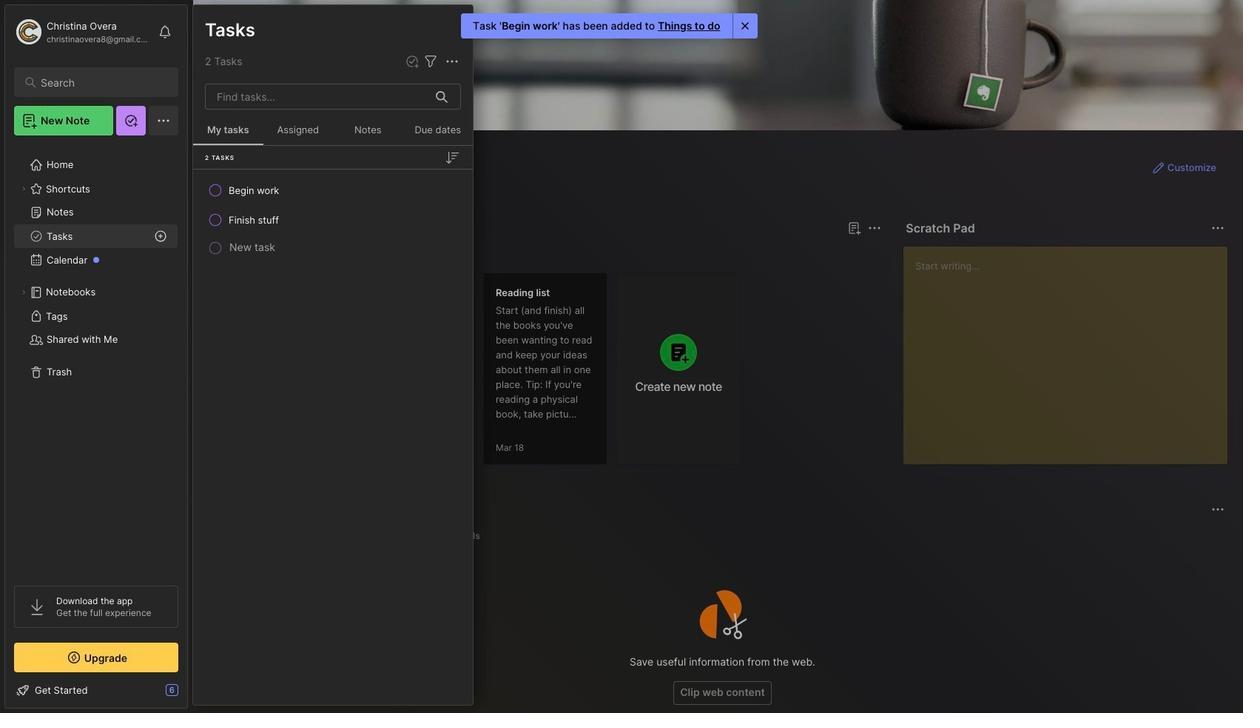 Task type: vqa. For each thing, say whether or not it's contained in the screenshot.
search field within Main element
yes



Task type: locate. For each thing, give the bounding box(es) containing it.
new task image
[[405, 54, 420, 69]]

1 vertical spatial row
[[199, 207, 467, 233]]

tree
[[5, 144, 187, 572]]

row
[[199, 177, 467, 204], [199, 207, 467, 233]]

alert
[[461, 13, 758, 39]]

tree inside "main" element
[[5, 144, 187, 572]]

Filter tasks field
[[422, 53, 440, 70]]

0 vertical spatial tab list
[[220, 246, 880, 264]]

tab list
[[220, 246, 880, 264], [220, 527, 1223, 545]]

tab
[[220, 246, 263, 264], [269, 246, 329, 264], [220, 527, 276, 545], [446, 527, 487, 545]]

None search field
[[41, 73, 165, 91]]

Search text field
[[41, 76, 165, 90]]

1 vertical spatial tab list
[[220, 527, 1223, 545]]

Find tasks… text field
[[208, 84, 427, 109]]

filter tasks image
[[422, 53, 440, 70]]

2 row from the top
[[199, 207, 467, 233]]

row group
[[193, 175, 473, 258], [217, 272, 750, 474]]

2 tab list from the top
[[220, 527, 1223, 545]]

more actions and view options image
[[444, 53, 461, 70]]

0 vertical spatial row
[[199, 177, 467, 204]]

none search field inside "main" element
[[41, 73, 165, 91]]



Task type: describe. For each thing, give the bounding box(es) containing it.
expand notebooks image
[[19, 288, 28, 297]]

begin work 0 cell
[[229, 183, 279, 198]]

Account field
[[14, 17, 151, 47]]

finish stuff 1 cell
[[229, 213, 279, 227]]

Help and Learning task checklist field
[[5, 678, 187, 702]]

click to collapse image
[[187, 686, 198, 703]]

main element
[[0, 0, 193, 713]]

sort options image
[[444, 148, 461, 166]]

Start writing… text field
[[916, 247, 1228, 452]]

1 row from the top
[[199, 177, 467, 204]]

1 vertical spatial row group
[[217, 272, 750, 474]]

0 vertical spatial row group
[[193, 175, 473, 258]]

1 tab list from the top
[[220, 246, 880, 264]]

Sort options field
[[444, 148, 461, 166]]

More actions and view options field
[[440, 53, 461, 70]]



